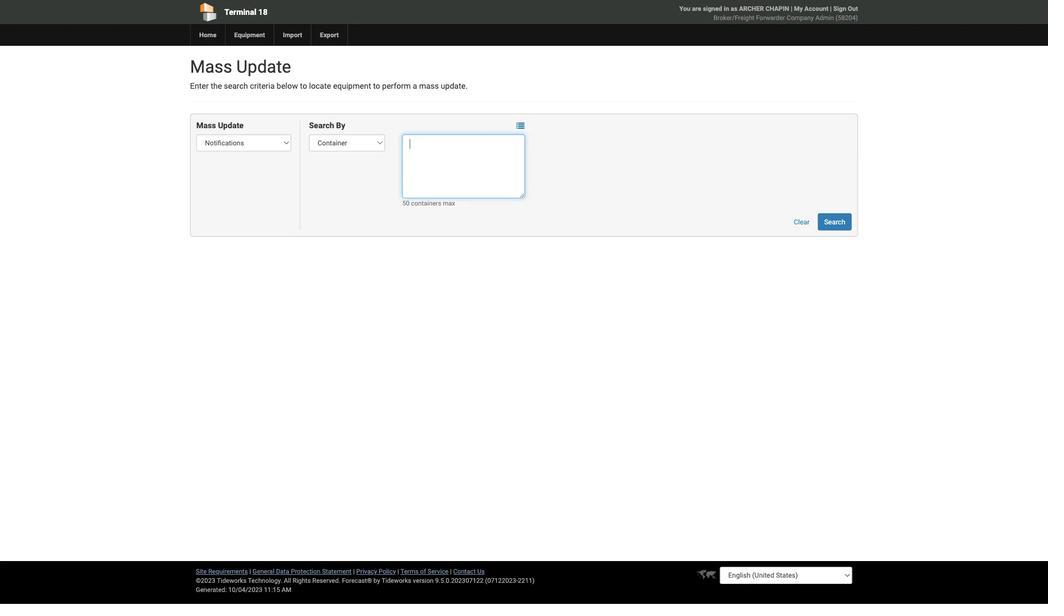 Task type: describe. For each thing, give the bounding box(es) containing it.
generated:
[[196, 587, 227, 594]]

admin
[[815, 14, 834, 21]]

site requirements link
[[196, 568, 248, 576]]

site
[[196, 568, 207, 576]]

(07122023-
[[485, 578, 518, 585]]

update for mass update
[[218, 121, 244, 130]]

signed
[[703, 5, 722, 12]]

| left sign
[[830, 5, 832, 12]]

10/04/2023
[[228, 587, 262, 594]]

statement
[[322, 568, 352, 576]]

technology.
[[248, 578, 282, 585]]

policy
[[379, 568, 396, 576]]

| up tideworks
[[397, 568, 399, 576]]

version
[[413, 578, 434, 585]]

us
[[477, 568, 485, 576]]

general data protection statement link
[[253, 568, 352, 576]]

terminal 18 link
[[190, 0, 458, 24]]

import link
[[274, 24, 311, 46]]

criteria
[[250, 81, 275, 91]]

| left my
[[791, 5, 792, 12]]

protection
[[291, 568, 320, 576]]

site requirements | general data protection statement | privacy policy | terms of service | contact us ©2023 tideworks technology. all rights reserved. forecast® by tideworks version 9.5.0.202307122 (07122023-2211) generated: 10/04/2023 11:15 am
[[196, 568, 535, 594]]

clear
[[794, 218, 810, 226]]

import
[[283, 31, 302, 39]]

you
[[679, 5, 690, 12]]

show list image
[[516, 122, 525, 130]]

50
[[402, 199, 410, 207]]

search for search by
[[309, 121, 334, 130]]

| left general
[[249, 568, 251, 576]]

home
[[199, 31, 216, 39]]

search for search
[[824, 218, 845, 226]]

locate
[[309, 81, 331, 91]]

am
[[282, 587, 291, 594]]

tideworks
[[382, 578, 411, 585]]

mass update
[[196, 121, 244, 130]]

of
[[420, 568, 426, 576]]

are
[[692, 5, 701, 12]]

export link
[[311, 24, 347, 46]]

company
[[787, 14, 814, 21]]

broker/freight
[[714, 14, 754, 21]]

perform
[[382, 81, 411, 91]]

all
[[284, 578, 291, 585]]

contact us link
[[453, 568, 485, 576]]

below
[[277, 81, 298, 91]]

out
[[848, 5, 858, 12]]

9.5.0.202307122
[[435, 578, 484, 585]]

the
[[211, 81, 222, 91]]

general
[[253, 568, 274, 576]]

2211)
[[518, 578, 535, 585]]

rights
[[293, 578, 311, 585]]



Task type: locate. For each thing, give the bounding box(es) containing it.
contact
[[453, 568, 476, 576]]

(58204)
[[836, 14, 858, 21]]

update
[[236, 56, 291, 77], [218, 121, 244, 130]]

clear button
[[787, 214, 816, 231]]

1 vertical spatial update
[[218, 121, 244, 130]]

update up criteria
[[236, 56, 291, 77]]

mass update enter the search criteria below to locate equipment to perform a mass update.
[[190, 56, 468, 91]]

requirements
[[208, 568, 248, 576]]

©2023 tideworks
[[196, 578, 246, 585]]

search left by
[[309, 121, 334, 130]]

equipment
[[234, 31, 265, 39]]

0 vertical spatial update
[[236, 56, 291, 77]]

to left perform
[[373, 81, 380, 91]]

18
[[258, 7, 268, 17]]

in
[[724, 5, 729, 12]]

|
[[791, 5, 792, 12], [830, 5, 832, 12], [249, 568, 251, 576], [353, 568, 355, 576], [397, 568, 399, 576], [450, 568, 452, 576]]

forwarder
[[756, 14, 785, 21]]

data
[[276, 568, 289, 576]]

privacy policy link
[[356, 568, 396, 576]]

equipment
[[333, 81, 371, 91]]

search right the "clear"
[[824, 218, 845, 226]]

| up 9.5.0.202307122
[[450, 568, 452, 576]]

terms
[[400, 568, 419, 576]]

mass up the
[[190, 56, 232, 77]]

home link
[[190, 24, 225, 46]]

search button
[[818, 214, 852, 231]]

export
[[320, 31, 339, 39]]

0 vertical spatial mass
[[190, 56, 232, 77]]

forecast®
[[342, 578, 372, 585]]

max
[[443, 199, 455, 207]]

to right below
[[300, 81, 307, 91]]

chapin
[[766, 5, 789, 12]]

| up forecast®
[[353, 568, 355, 576]]

1 vertical spatial mass
[[196, 121, 216, 130]]

mass
[[419, 81, 439, 91]]

by
[[336, 121, 345, 130]]

search inside button
[[824, 218, 845, 226]]

1 horizontal spatial to
[[373, 81, 380, 91]]

search by
[[309, 121, 345, 130]]

update for mass update enter the search criteria below to locate equipment to perform a mass update.
[[236, 56, 291, 77]]

as
[[731, 5, 737, 12]]

you are signed in as archer chapin | my account | sign out broker/freight forwarder company admin (58204)
[[679, 5, 858, 21]]

account
[[804, 5, 828, 12]]

update.
[[441, 81, 468, 91]]

mass for mass update
[[196, 121, 216, 130]]

to
[[300, 81, 307, 91], [373, 81, 380, 91]]

service
[[428, 568, 448, 576]]

0 horizontal spatial search
[[309, 121, 334, 130]]

my account link
[[794, 5, 828, 12]]

a
[[413, 81, 417, 91]]

0 vertical spatial search
[[309, 121, 334, 130]]

1 vertical spatial search
[[824, 218, 845, 226]]

50 containers max
[[402, 199, 455, 207]]

1 to from the left
[[300, 81, 307, 91]]

search
[[224, 81, 248, 91]]

None text field
[[402, 134, 525, 199]]

enter
[[190, 81, 209, 91]]

my
[[794, 5, 803, 12]]

reserved.
[[312, 578, 340, 585]]

sign
[[833, 5, 846, 12]]

equipment link
[[225, 24, 274, 46]]

archer
[[739, 5, 764, 12]]

terminal
[[224, 7, 256, 17]]

1 horizontal spatial search
[[824, 218, 845, 226]]

containers
[[411, 199, 441, 207]]

terms of service link
[[400, 568, 448, 576]]

0 horizontal spatial to
[[300, 81, 307, 91]]

update inside mass update enter the search criteria below to locate equipment to perform a mass update.
[[236, 56, 291, 77]]

mass down enter at left top
[[196, 121, 216, 130]]

terminal 18
[[224, 7, 268, 17]]

search
[[309, 121, 334, 130], [824, 218, 845, 226]]

mass
[[190, 56, 232, 77], [196, 121, 216, 130]]

privacy
[[356, 568, 377, 576]]

sign out link
[[833, 5, 858, 12]]

mass for mass update enter the search criteria below to locate equipment to perform a mass update.
[[190, 56, 232, 77]]

mass inside mass update enter the search criteria below to locate equipment to perform a mass update.
[[190, 56, 232, 77]]

2 to from the left
[[373, 81, 380, 91]]

update down search at the left top
[[218, 121, 244, 130]]

by
[[374, 578, 380, 585]]

11:15
[[264, 587, 280, 594]]



Task type: vqa. For each thing, say whether or not it's contained in the screenshot.
instructions
no



